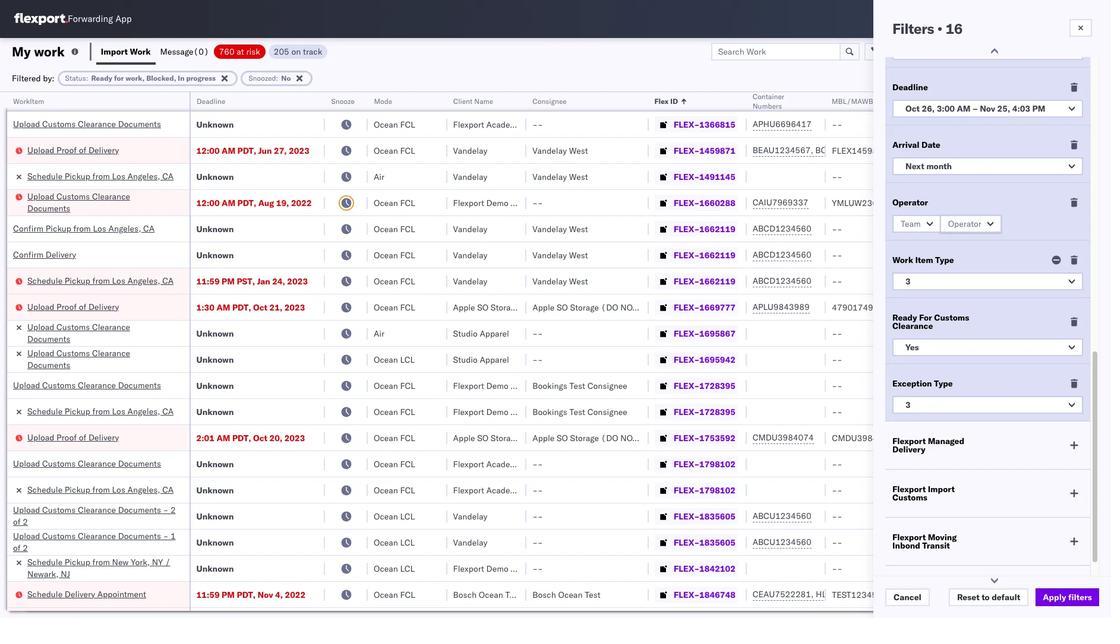Task type: locate. For each thing, give the bounding box(es) containing it.
los for first schedule pickup from los angeles, ca link
[[112, 171, 125, 182]]

ca for confirm pickup from los angeles, ca link
[[143, 223, 155, 234]]

beau1234567,
[[753, 145, 813, 156]]

2 12:00 from the top
[[196, 198, 220, 208]]

1 vertical spatial bookings
[[533, 407, 568, 418]]

2023 right 20,
[[284, 433, 305, 444]]

from inside the schedule pickup from new york, ny / newark, nj
[[92, 557, 110, 568]]

flex-1728395 up flex-1753592
[[674, 407, 736, 418]]

7 fcl from the top
[[400, 302, 415, 313]]

0 horizontal spatial work
[[130, 46, 151, 57]]

upload inside upload customs clearance documents - 1 of 2
[[13, 531, 40, 542]]

schedule for first schedule pickup from los angeles, ca link
[[27, 171, 62, 182]]

next month
[[906, 161, 952, 172]]

schedule pickup from los angeles, ca for first schedule pickup from los angeles, ca link
[[27, 171, 174, 182]]

import inside button
[[101, 46, 128, 57]]

pm left pst,
[[222, 276, 235, 287]]

risk
[[246, 46, 260, 57]]

5 west from the top
[[569, 276, 588, 287]]

8 fcl from the top
[[400, 381, 415, 391]]

0 vertical spatial 1728395
[[700, 381, 736, 391]]

1728395 down the "1695942"
[[700, 381, 736, 391]]

(do
[[522, 302, 539, 313], [601, 302, 618, 313], [522, 433, 539, 444], [601, 433, 618, 444]]

1 horizontal spatial ready
[[893, 313, 917, 323]]

1 vertical spatial confirm
[[13, 249, 43, 260]]

schedule inside the schedule pickup from new york, ny / newark, nj
[[27, 557, 62, 568]]

2023 for 2:01 am pdt, oct 20, 2023
[[284, 433, 305, 444]]

0 vertical spatial bookings
[[533, 381, 568, 391]]

clearance inside upload customs clearance documents - 2 of 2
[[78, 505, 116, 516]]

1 studio from the top
[[453, 328, 478, 339]]

test
[[570, 381, 585, 391], [570, 407, 585, 418], [505, 590, 521, 601], [585, 590, 601, 601]]

0 vertical spatial 2022
[[291, 198, 312, 208]]

:
[[86, 73, 88, 82], [276, 73, 278, 82]]

3:00
[[937, 103, 955, 114]]

from for schedule pickup from new york, ny / newark, nj link
[[92, 557, 110, 568]]

ready for customs clearance
[[893, 313, 970, 332]]

from for third schedule pickup from los angeles, ca link from the bottom
[[92, 275, 110, 286]]

3 west from the top
[[569, 224, 588, 234]]

confirm inside button
[[13, 223, 43, 234]]

blocked,
[[146, 73, 176, 82]]

2 for upload customs clearance documents - 1 of 2
[[23, 543, 28, 554]]

am for 1:30 am pdt, oct 21, 2023
[[217, 302, 230, 313]]

status up cancel
[[907, 581, 933, 591]]

1 vertical spatial abcd1234560
[[753, 250, 812, 260]]

12:00 for 12:00 am pdt, aug 19, 2022
[[196, 198, 220, 208]]

2023 right 27,
[[289, 145, 310, 156]]

1 vertical spatial flexport demo consignee
[[453, 381, 551, 391]]

oct inside button
[[906, 103, 920, 114]]

1 confirm from the top
[[13, 223, 43, 234]]

jun
[[258, 145, 272, 156]]

2 vertical spatial flex-1662119
[[674, 276, 736, 287]]

2 abcu1234560 from the top
[[753, 537, 812, 548]]

import work button
[[96, 38, 155, 65]]

fcl
[[400, 119, 415, 130], [400, 145, 415, 156], [400, 198, 415, 208], [400, 224, 415, 234], [400, 250, 415, 261], [400, 276, 415, 287], [400, 302, 415, 313], [400, 381, 415, 391], [400, 407, 415, 418], [400, 433, 415, 444], [400, 459, 415, 470], [400, 485, 415, 496], [400, 590, 415, 601]]

customs inside ready for customs clearance
[[934, 313, 970, 323]]

2022 right 19,
[[291, 198, 312, 208]]

gaurav jawla for abcu1234560
[[985, 511, 1034, 522]]

no
[[281, 73, 291, 82]]

1 horizontal spatial nov
[[980, 103, 996, 114]]

2023 right 21, at the left
[[284, 302, 305, 313]]

3 schedule pickup from los angeles, ca from the top
[[27, 406, 174, 417]]

1 flex-1835605 from the top
[[674, 511, 736, 522]]

upload inside upload customs clearance documents - 2 of 2
[[13, 505, 40, 516]]

1 vertical spatial studio
[[453, 355, 478, 365]]

1 jawla from the top
[[1014, 171, 1034, 182]]

6 schedule from the top
[[27, 589, 62, 600]]

work item type
[[893, 255, 954, 266]]

2023 for 11:59 pm pst, jan 24, 2023
[[287, 276, 308, 287]]

2022 right 4,
[[285, 590, 306, 601]]

bosch down flexport demo shipper
[[453, 590, 477, 601]]

reset
[[957, 593, 980, 603]]

2 vertical spatial pm
[[222, 590, 235, 601]]

1 vertical spatial flex-1728395
[[674, 407, 736, 418]]

team button
[[893, 215, 941, 233]]

1 vertical spatial ready
[[893, 313, 917, 323]]

cmdu3984074
[[753, 433, 814, 443]]

pdt, for 21,
[[232, 302, 251, 313]]

academy
[[486, 119, 521, 130], [486, 459, 521, 470], [486, 485, 521, 496]]

0 vertical spatial operator
[[985, 97, 1014, 106]]

work left item
[[893, 255, 913, 266]]

1 horizontal spatial deadline
[[893, 82, 928, 93]]

4 fcl from the top
[[400, 224, 415, 234]]

1846748
[[700, 590, 736, 601]]

1 flexport demo consignee from the top
[[453, 198, 551, 208]]

pickup for third schedule pickup from los angeles, ca link from the bottom
[[65, 275, 90, 286]]

1 bosch from the left
[[453, 590, 477, 601]]

upload for upload customs clearance documents button associated with flex-1366815
[[13, 119, 40, 129]]

9 ocean fcl from the top
[[374, 407, 415, 418]]

1 horizontal spatial import
[[928, 484, 955, 495]]

- inside upload customs clearance documents - 1 of 2
[[163, 531, 168, 542]]

2 vertical spatial operator
[[948, 219, 982, 229]]

operator up omkar
[[985, 97, 1014, 106]]

2 confirm from the top
[[13, 249, 43, 260]]

use)
[[560, 302, 581, 313], [639, 302, 661, 313], [560, 433, 581, 444], [639, 433, 661, 444]]

schedule pickup from new york, ny / newark, nj link
[[27, 557, 174, 580]]

1 air from the top
[[374, 171, 385, 182]]

1 : from the left
[[86, 73, 88, 82]]

1 1728395 from the top
[[700, 381, 736, 391]]

bosch ocean test down 'shipper'
[[533, 590, 601, 601]]

3 upload proof of delivery from the top
[[27, 432, 119, 443]]

5 schedule from the top
[[27, 557, 62, 568]]

4 schedule pickup from los angeles, ca from the top
[[27, 485, 174, 495]]

9 unknown from the top
[[196, 459, 234, 470]]

12 fcl from the top
[[400, 485, 415, 496]]

deadline inside button
[[196, 97, 225, 106]]

12:00 am pdt, jun 27, 2023
[[196, 145, 310, 156]]

from for confirm pickup from los angeles, ca link
[[73, 223, 91, 234]]

status right by:
[[65, 73, 86, 82]]

2 bookings test consignee from the top
[[533, 407, 627, 418]]

0 vertical spatial abcd1234560
[[753, 223, 812, 234]]

1 vertical spatial upload proof of delivery button
[[27, 301, 119, 314]]

confirm inside "button"
[[13, 249, 43, 260]]

gaurav jawla for ceau7522281, hlxu6269489, hlxu8034992
[[985, 590, 1034, 601]]

1 vertical spatial 2022
[[285, 590, 306, 601]]

4 schedule from the top
[[27, 485, 62, 495]]

resize handle column header for workitem
[[175, 92, 189, 619]]

2 west from the top
[[569, 171, 588, 182]]

1 vertical spatial 1662119
[[700, 250, 736, 261]]

1 flex-1728395 from the top
[[674, 381, 736, 391]]

jawla for abcu1234560
[[1014, 511, 1034, 522]]

pm left 4,
[[222, 590, 235, 601]]

resize handle column header for client name
[[512, 92, 527, 619]]

apply filters
[[1043, 593, 1092, 603]]

of
[[79, 145, 86, 155], [79, 302, 86, 312], [79, 432, 86, 443], [13, 517, 21, 527], [13, 543, 21, 554]]

3 ocean fcl from the top
[[374, 198, 415, 208]]

operator right team button on the right of the page
[[948, 219, 982, 229]]

pdt, left 20,
[[232, 433, 251, 444]]

apparel for ocean lcl
[[480, 355, 509, 365]]

hlxu8034992
[[879, 590, 937, 600]]

deadline down progress
[[196, 97, 225, 106]]

2 gaurav from the top
[[985, 224, 1012, 234]]

bosch down 'shipper'
[[533, 590, 556, 601]]

3 flexport academy from the top
[[453, 485, 521, 496]]

0 vertical spatial flex-1835605
[[674, 511, 736, 522]]

2 flex-1798102 from the top
[[674, 485, 736, 496]]

oct left 21, at the left
[[253, 302, 267, 313]]

1 academy from the top
[[486, 119, 521, 130]]

month
[[927, 161, 952, 172]]

1 horizontal spatial :
[[276, 73, 278, 82]]

resize handle column header for mbl/mawb numbers
[[965, 92, 979, 619]]

0 vertical spatial flex-1728395
[[674, 381, 736, 391]]

2 bosch from the left
[[533, 590, 556, 601]]

flexport inside flexport managed delivery
[[893, 436, 926, 447]]

1 vertical spatial upload proof of delivery link
[[27, 301, 119, 313]]

confirm for confirm delivery
[[13, 249, 43, 260]]

7 ocean fcl from the top
[[374, 302, 415, 313]]

1 vertical spatial nov
[[258, 590, 273, 601]]

jawla for ceau7522281, hlxu6269489, hlxu8034992
[[1014, 590, 1034, 601]]

12 unknown from the top
[[196, 538, 234, 548]]

yes
[[906, 342, 919, 353]]

2 inside upload customs clearance documents - 1 of 2
[[23, 543, 28, 554]]

1 vertical spatial proof
[[57, 302, 77, 312]]

schedule for second schedule pickup from los angeles, ca link from the bottom
[[27, 406, 62, 417]]

1 vertical spatial 2
[[23, 517, 28, 527]]

schedule delivery appointment
[[27, 589, 146, 600]]

unknown
[[196, 119, 234, 130], [196, 171, 234, 182], [196, 224, 234, 234], [196, 250, 234, 261], [196, 328, 234, 339], [196, 355, 234, 365], [196, 381, 234, 391], [196, 407, 234, 418], [196, 459, 234, 470], [196, 485, 234, 496], [196, 511, 234, 522], [196, 538, 234, 548], [196, 564, 234, 574]]

1 horizontal spatial bosch
[[533, 590, 556, 601]]

12:00 left aug
[[196, 198, 220, 208]]

schedule
[[27, 171, 62, 182], [27, 275, 62, 286], [27, 406, 62, 417], [27, 485, 62, 495], [27, 557, 62, 568], [27, 589, 62, 600]]

2 vertical spatial flexport academy
[[453, 485, 521, 496]]

2 flexport academy from the top
[[453, 459, 521, 470]]

26,
[[922, 103, 935, 114]]

3 upload proof of delivery link from the top
[[27, 432, 119, 444]]

oct
[[906, 103, 920, 114], [253, 302, 267, 313], [253, 433, 267, 444]]

customs inside upload customs clearance documents - 2 of 2
[[42, 505, 76, 516]]

1 vertical spatial 1728395
[[700, 407, 736, 418]]

test123456
[[832, 590, 882, 601]]

5 vandelay west from the top
[[533, 276, 588, 287]]

1 vertical spatial 11:59
[[196, 590, 220, 601]]

1 horizontal spatial operator
[[948, 219, 982, 229]]

delivery inside "button"
[[46, 249, 76, 260]]

1 vertical spatial 1798102
[[700, 485, 736, 496]]

2 vertical spatial oct
[[253, 433, 267, 444]]

0 vertical spatial confirm
[[13, 223, 43, 234]]

upload for upload proof of delivery button for 1:30 am pdt, oct 21, 2023
[[27, 302, 54, 312]]

apparel for air
[[480, 328, 509, 339]]

consignee inside button
[[533, 97, 567, 106]]

type right item
[[936, 255, 954, 266]]

schedule for third schedule pickup from los angeles, ca link from the bottom
[[27, 275, 62, 286]]

1 vertical spatial oct
[[253, 302, 267, 313]]

import up for
[[101, 46, 128, 57]]

0 vertical spatial pm
[[1033, 103, 1046, 114]]

0 horizontal spatial :
[[86, 73, 88, 82]]

2 proof from the top
[[57, 302, 77, 312]]

am left '–'
[[957, 103, 971, 114]]

import work
[[101, 46, 151, 57]]

documents
[[118, 119, 161, 129], [27, 203, 70, 214], [27, 334, 70, 344], [27, 360, 70, 371], [118, 380, 161, 391], [118, 459, 161, 469], [118, 505, 161, 516], [118, 531, 161, 542]]

0 vertical spatial flexport academy
[[453, 119, 521, 130]]

1 lcl from the top
[[400, 355, 415, 365]]

flex-1459871
[[674, 145, 736, 156]]

2 upload proof of delivery from the top
[[27, 302, 119, 312]]

3 ocean lcl from the top
[[374, 538, 415, 548]]

pdt, for 4,
[[237, 590, 256, 601]]

0 vertical spatial 12:00
[[196, 145, 220, 156]]

0 vertical spatial import
[[101, 46, 128, 57]]

am for 12:00 am pdt, jun 27, 2023
[[222, 145, 235, 156]]

11:59
[[196, 276, 220, 287], [196, 590, 220, 601]]

1 vertical spatial apparel
[[480, 355, 509, 365]]

jawla for abcd1234560
[[1014, 224, 1034, 234]]

resize handle column header
[[175, 92, 189, 619], [311, 92, 325, 619], [354, 92, 368, 619], [433, 92, 447, 619], [512, 92, 527, 619], [635, 92, 649, 619], [733, 92, 747, 619], [812, 92, 826, 619], [965, 92, 979, 619], [1044, 92, 1059, 619], [1081, 92, 1095, 619]]

1 abcd1234560 from the top
[[753, 223, 812, 234]]

studio for ocean lcl
[[453, 355, 478, 365]]

in
[[178, 73, 185, 82]]

0 horizontal spatial bosch ocean test
[[453, 590, 521, 601]]

pickup inside the schedule pickup from new york, ny / newark, nj
[[65, 557, 90, 568]]

3 for 1st 3 button from the bottom of the page
[[906, 400, 911, 411]]

4 gaurav jawla from the top
[[985, 590, 1034, 601]]

schedule inside "link"
[[27, 589, 62, 600]]

pdt, left aug
[[237, 198, 256, 208]]

1728395 up 1753592 on the right bottom of the page
[[700, 407, 736, 418]]

1 vertical spatial upload proof of delivery
[[27, 302, 119, 312]]

flex-1835605 for 2
[[674, 511, 736, 522]]

7 unknown from the top
[[196, 381, 234, 391]]

deadline up mbl/mawb numbers button
[[893, 82, 928, 93]]

3 for 2nd 3 button from the bottom
[[906, 276, 911, 287]]

ceau7522281,
[[753, 590, 814, 600]]

upload
[[13, 119, 40, 129], [27, 145, 54, 155], [27, 191, 54, 202], [27, 302, 54, 312], [27, 322, 54, 333], [27, 348, 54, 359], [13, 380, 40, 391], [27, 432, 54, 443], [13, 459, 40, 469], [13, 505, 40, 516], [13, 531, 40, 542]]

nov left 4,
[[258, 590, 273, 601]]

academy for upload customs clearance documents button corresponding to flex-1798102
[[486, 459, 521, 470]]

15 flex- from the top
[[674, 485, 700, 496]]

: up workitem 'button'
[[86, 73, 88, 82]]

1 abcu1234560 from the top
[[753, 511, 812, 522]]

upload for 'upload customs clearance documents - 2 of 2' button
[[13, 505, 40, 516]]

numbers inside button
[[875, 97, 905, 106]]

2 upload proof of delivery link from the top
[[27, 301, 119, 313]]

confirm
[[13, 223, 43, 234], [13, 249, 43, 260]]

container
[[753, 92, 785, 101]]

2 jawla from the top
[[1014, 224, 1034, 234]]

oct left 26,
[[906, 103, 920, 114]]

schedule pickup from new york, ny / newark, nj
[[27, 557, 170, 580]]

of for third upload proof of delivery button from the bottom of the page
[[79, 145, 86, 155]]

from
[[92, 171, 110, 182], [73, 223, 91, 234], [92, 275, 110, 286], [92, 406, 110, 417], [92, 485, 110, 495], [92, 557, 110, 568]]

am left aug
[[222, 198, 235, 208]]

air
[[374, 171, 385, 182], [374, 328, 385, 339]]

flex-1366815
[[674, 119, 736, 130]]

upload proof of delivery button
[[27, 144, 119, 157], [27, 301, 119, 314], [27, 432, 119, 445]]

2023 right 24,
[[287, 276, 308, 287]]

am right 1:30
[[217, 302, 230, 313]]

0 vertical spatial academy
[[486, 119, 521, 130]]

4,
[[275, 590, 283, 601]]

schedule for schedule delivery appointment "link"
[[27, 589, 62, 600]]

1 horizontal spatial status
[[907, 581, 933, 591]]

0 vertical spatial flex-1798102
[[674, 459, 736, 470]]

0 horizontal spatial numbers
[[753, 102, 782, 111]]

13 unknown from the top
[[196, 564, 234, 574]]

1 vertical spatial flex-1835605
[[674, 538, 736, 548]]

0 vertical spatial studio apparel
[[453, 328, 509, 339]]

3 down 'exception'
[[906, 400, 911, 411]]

upload for third upload proof of delivery button from the bottom of the page
[[27, 145, 54, 155]]

pdt, down pst,
[[232, 302, 251, 313]]

: left no on the top left of page
[[276, 73, 278, 82]]

numbers right mbl/mawb
[[875, 97, 905, 106]]

2 for upload customs clearance documents - 2 of 2
[[23, 517, 28, 527]]

oct left 20,
[[253, 433, 267, 444]]

flex-1669777 button
[[655, 299, 738, 316], [655, 299, 738, 316]]

2 vertical spatial proof
[[57, 432, 77, 443]]

0 vertical spatial work
[[130, 46, 151, 57]]

flex-1835605 button
[[655, 508, 738, 525], [655, 508, 738, 525], [655, 535, 738, 551], [655, 535, 738, 551]]

bosch ocean test down flexport demo shipper
[[453, 590, 521, 601]]

0 vertical spatial upload proof of delivery
[[27, 145, 119, 155]]

abcu1234560 for 2
[[753, 511, 812, 522]]

1 vertical spatial pm
[[222, 276, 235, 287]]

2 1835605 from the top
[[700, 538, 736, 548]]

bosch ocean test
[[453, 590, 521, 601], [533, 590, 601, 601]]

0 vertical spatial studio
[[453, 328, 478, 339]]

1 vertical spatial flex-1662119
[[674, 250, 736, 261]]

0 vertical spatial 11:59
[[196, 276, 220, 287]]

1 schedule from the top
[[27, 171, 62, 182]]

1 west from the top
[[569, 145, 588, 156]]

19,
[[276, 198, 289, 208]]

3 flex- from the top
[[674, 171, 700, 182]]

2 vertical spatial 2
[[23, 543, 28, 554]]

pm right 4:03
[[1033, 103, 1046, 114]]

los for third schedule pickup from los angeles, ca link from the bottom
[[112, 275, 125, 286]]

jan
[[257, 276, 270, 287]]

bookings test consignee
[[533, 381, 627, 391], [533, 407, 627, 418]]

delivery
[[89, 145, 119, 155], [46, 249, 76, 260], [89, 302, 119, 312], [89, 432, 119, 443], [893, 445, 926, 455], [65, 589, 95, 600]]

oct for flex-1753592
[[253, 433, 267, 444]]

upload for upload customs clearance documents button corresponding to flex-1798102
[[13, 459, 40, 469]]

0 vertical spatial 3
[[906, 276, 911, 287]]

1 apparel from the top
[[480, 328, 509, 339]]

0 vertical spatial abcu1234560
[[753, 511, 812, 522]]

1 vertical spatial abcu1234560
[[753, 537, 812, 548]]

am right the 2:01
[[217, 433, 230, 444]]

numbers inside container numbers
[[753, 102, 782, 111]]

to
[[982, 593, 990, 603]]

filters
[[893, 20, 934, 37]]

schedule pickup from los angeles, ca
[[27, 171, 174, 182], [27, 275, 174, 286], [27, 406, 174, 417], [27, 485, 174, 495]]

0 horizontal spatial status
[[65, 73, 86, 82]]

ceau7522281, hlxu6269489, hlxu8034992
[[753, 590, 937, 600]]

2 upload proof of delivery button from the top
[[27, 301, 119, 314]]

2 flexport demo consignee from the top
[[453, 381, 551, 391]]

appointment
[[97, 589, 146, 600]]

apparel
[[480, 328, 509, 339], [480, 355, 509, 365]]

0 vertical spatial 1662119
[[700, 224, 736, 234]]

schedule pickup from los angeles, ca for 1st schedule pickup from los angeles, ca link from the bottom of the page
[[27, 485, 174, 495]]

0 vertical spatial bookings test consignee
[[533, 381, 627, 391]]

schedule delivery appointment button
[[27, 589, 146, 602]]

from for 1st schedule pickup from los angeles, ca link from the bottom of the page
[[92, 485, 110, 495]]

9 resize handle column header from the left
[[965, 92, 979, 619]]

2 vertical spatial abcd1234560
[[753, 276, 812, 286]]

operator up team
[[893, 197, 928, 208]]

oct for flex-1669777
[[253, 302, 267, 313]]

flex-1753592 button
[[655, 430, 738, 447], [655, 430, 738, 447]]

numbers
[[875, 97, 905, 106], [753, 102, 782, 111]]

pdt, left jun
[[237, 145, 256, 156]]

0 horizontal spatial deadline
[[196, 97, 225, 106]]

los for confirm pickup from los angeles, ca link
[[93, 223, 106, 234]]

import inside flexport import customs
[[928, 484, 955, 495]]

0 vertical spatial apparel
[[480, 328, 509, 339]]

9 flex- from the top
[[674, 328, 700, 339]]

0 horizontal spatial operator
[[893, 197, 928, 208]]

pst,
[[237, 276, 255, 287]]

0 vertical spatial upload proof of delivery link
[[27, 144, 119, 156]]

flex-1491145 button
[[655, 168, 738, 185], [655, 168, 738, 185]]

1 horizontal spatial bosch ocean test
[[533, 590, 601, 601]]

1 3 from the top
[[906, 276, 911, 287]]

0 vertical spatial proof
[[57, 145, 77, 155]]

1 vertical spatial operator
[[893, 197, 928, 208]]

flex-1728395 down flex-1695942
[[674, 381, 736, 391]]

1 vertical spatial flex-1798102
[[674, 485, 736, 496]]

0 horizontal spatial import
[[101, 46, 128, 57]]

0 vertical spatial flex-1662119
[[674, 224, 736, 234]]

clearance inside upload customs clearance documents - 1 of 2
[[78, 531, 116, 542]]

1 vertical spatial deadline
[[196, 97, 225, 106]]

0 vertical spatial 2
[[171, 505, 176, 516]]

for
[[114, 73, 124, 82]]

clearance
[[78, 119, 116, 129], [92, 191, 130, 202], [893, 321, 933, 332], [92, 322, 130, 333], [92, 348, 130, 359], [78, 380, 116, 391], [78, 459, 116, 469], [78, 505, 116, 516], [78, 531, 116, 542]]

angeles,
[[127, 171, 160, 182], [108, 223, 141, 234], [127, 275, 160, 286], [127, 406, 160, 417], [127, 485, 160, 495]]

nov right '–'
[[980, 103, 996, 114]]

upload customs clearance documents link
[[13, 118, 161, 130], [27, 190, 174, 214], [27, 321, 174, 345], [27, 347, 174, 371], [13, 379, 161, 391], [13, 458, 161, 470]]

4 lcl from the top
[[400, 564, 415, 574]]

1 vertical spatial 3
[[906, 400, 911, 411]]

am for 12:00 am pdt, aug 19, 2022
[[222, 198, 235, 208]]

0 horizontal spatial ready
[[91, 73, 112, 82]]

1 demo from the top
[[486, 198, 509, 208]]

type right 'exception'
[[934, 379, 953, 389]]

flex id button
[[649, 94, 735, 106]]

3 button
[[893, 273, 1083, 291], [893, 396, 1083, 414]]

1 vertical spatial 12:00
[[196, 198, 220, 208]]

3 resize handle column header from the left
[[354, 92, 368, 619]]

0 vertical spatial air
[[374, 171, 385, 182]]

3 down work item type
[[906, 276, 911, 287]]

1 horizontal spatial numbers
[[875, 97, 905, 106]]

operator
[[985, 97, 1014, 106], [893, 197, 928, 208], [948, 219, 982, 229]]

numbers down container
[[753, 102, 782, 111]]

am for 2:01 am pdt, oct 20, 2023
[[217, 433, 230, 444]]

angeles, for 1st schedule pickup from los angeles, ca link from the bottom of the page
[[127, 485, 160, 495]]

flex-1660288 button
[[655, 195, 738, 211], [655, 195, 738, 211]]

1 vertical spatial air
[[374, 328, 385, 339]]

1 ocean lcl from the top
[[374, 355, 415, 365]]

2 studio from the top
[[453, 355, 478, 365]]

pdt, left 4,
[[237, 590, 256, 601]]

work up status : ready for work, blocked, in progress
[[130, 46, 151, 57]]

12:00 left jun
[[196, 145, 220, 156]]

1 vertical spatial bookings test consignee
[[533, 407, 627, 418]]

0 vertical spatial type
[[936, 255, 954, 266]]

2 lcl from the top
[[400, 511, 415, 522]]

upload proof of delivery button for 1:30 am pdt, oct 21, 2023
[[27, 301, 119, 314]]

10 flex- from the top
[[674, 355, 700, 365]]

flex-1753592
[[674, 433, 736, 444]]

8 unknown from the top
[[196, 407, 234, 418]]

import down flexport managed delivery
[[928, 484, 955, 495]]

0 vertical spatial nov
[[980, 103, 996, 114]]

2 1728395 from the top
[[700, 407, 736, 418]]

am left jun
[[222, 145, 235, 156]]

team
[[901, 219, 921, 229]]

0 vertical spatial 1835605
[[700, 511, 736, 522]]

0 vertical spatial oct
[[906, 103, 920, 114]]

1 vertical spatial type
[[934, 379, 953, 389]]

angeles, for confirm pickup from los angeles, ca link
[[108, 223, 141, 234]]

name
[[474, 97, 493, 106]]

air for vandelay
[[374, 171, 385, 182]]

1 vertical spatial work
[[893, 255, 913, 266]]



Task type: describe. For each thing, give the bounding box(es) containing it.
1 1662119 from the top
[[700, 224, 736, 234]]

pickup for 1st schedule pickup from los angeles, ca link from the bottom of the page
[[65, 485, 90, 495]]

479017491
[[832, 302, 879, 313]]

ymluw236679313
[[832, 198, 909, 208]]

pm for flex-1662119
[[222, 276, 235, 287]]

resize handle column header for container numbers
[[812, 92, 826, 619]]

17 flex- from the top
[[674, 538, 700, 548]]

arrival
[[893, 140, 920, 150]]

clearance inside ready for customs clearance
[[893, 321, 933, 332]]

5 unknown from the top
[[196, 328, 234, 339]]

4 flex- from the top
[[674, 198, 700, 208]]

2 horizontal spatial operator
[[985, 97, 1014, 106]]

upload for upload customs clearance documents button for flex-1728395
[[13, 380, 40, 391]]

pm for flex-1846748
[[222, 590, 235, 601]]

studio for air
[[453, 328, 478, 339]]

13 ocean fcl from the top
[[374, 590, 415, 601]]

upload customs clearance documents button for flex-1728395
[[13, 379, 161, 393]]

12 flex- from the top
[[674, 407, 700, 418]]

2 1798102 from the top
[[700, 485, 736, 496]]

ca for third schedule pickup from los angeles, ca link from the bottom
[[162, 275, 174, 286]]

2022 for 11:59 pm pdt, nov 4, 2022
[[285, 590, 306, 601]]

3 vandelay west from the top
[[533, 224, 588, 234]]

3 schedule pickup from los angeles, ca link from the top
[[27, 406, 174, 418]]

12:00 am pdt, aug 19, 2022
[[196, 198, 312, 208]]

container numbers button
[[747, 90, 814, 111]]

gaurav for ceau7522281, hlxu6269489, hlxu8034992
[[985, 590, 1012, 601]]

Search Shipments (/) text field
[[884, 10, 998, 28]]

1 flex-1662119 from the top
[[674, 224, 736, 234]]

1695942
[[700, 355, 736, 365]]

proof for 2:01
[[57, 432, 77, 443]]

1 upload proof of delivery button from the top
[[27, 144, 119, 157]]

of for upload proof of delivery button associated with 2:01 am pdt, oct 20, 2023
[[79, 432, 86, 443]]

upload customs clearance documents - 2 of 2 link
[[13, 504, 176, 528]]

1 upload proof of delivery link from the top
[[27, 144, 119, 156]]

760 at risk
[[219, 46, 260, 57]]

forwarding app
[[68, 13, 132, 25]]

2023 for 1:30 am pdt, oct 21, 2023
[[284, 302, 305, 313]]

nov inside button
[[980, 103, 996, 114]]

do status
[[893, 581, 933, 591]]

flexport academy for upload customs clearance documents button corresponding to flex-1798102
[[453, 459, 521, 470]]

2 schedule pickup from los angeles, ca link from the top
[[27, 275, 174, 287]]

upload proof of delivery for 2:01 am pdt, oct 20, 2023
[[27, 432, 119, 443]]

1695867
[[700, 328, 736, 339]]

schedule for schedule pickup from new york, ny / newark, nj link
[[27, 557, 62, 568]]

upload customs clearance documents button for flex-1366815
[[13, 118, 161, 131]]

cancel
[[894, 593, 922, 603]]

1 horizontal spatial work
[[893, 255, 913, 266]]

resize handle column header for mode
[[433, 92, 447, 619]]

21,
[[270, 302, 282, 313]]

studio apparel for air
[[453, 328, 509, 339]]

2 abcd1234560 from the top
[[753, 250, 812, 260]]

flexport inside flexport import customs
[[893, 484, 926, 495]]

ready inside ready for customs clearance
[[893, 313, 917, 323]]

2 demo from the top
[[486, 381, 509, 391]]

0 vertical spatial deadline
[[893, 82, 928, 93]]

2:01 am pdt, oct 20, 2023
[[196, 433, 305, 444]]

new
[[112, 557, 129, 568]]

4 schedule pickup from los angeles, ca link from the top
[[27, 484, 174, 496]]

0 vertical spatial ready
[[91, 73, 112, 82]]

1835605 for 2
[[700, 511, 736, 522]]

1660288
[[700, 198, 736, 208]]

11:59 for 11:59 pm pst, jan 24, 2023
[[196, 276, 220, 287]]

ca for second schedule pickup from los angeles, ca link from the bottom
[[162, 406, 174, 417]]

6 flex- from the top
[[674, 250, 700, 261]]

delivery inside "link"
[[65, 589, 95, 600]]

schedule pickup from los angeles, ca for third schedule pickup from los angeles, ca link from the bottom
[[27, 275, 174, 286]]

16 flex- from the top
[[674, 511, 700, 522]]

2 flex-1662119 from the top
[[674, 250, 736, 261]]

of inside upload customs clearance documents - 2 of 2
[[13, 517, 21, 527]]

client name button
[[447, 94, 515, 106]]

10 ocean fcl from the top
[[374, 433, 415, 444]]

actions
[[1066, 97, 1090, 106]]

8 flex- from the top
[[674, 302, 700, 313]]

work,
[[126, 73, 145, 82]]

2 bookings from the top
[[533, 407, 568, 418]]

1 1798102 from the top
[[700, 459, 736, 470]]

pickup for confirm pickup from los angeles, ca link
[[46, 223, 71, 234]]

proof for 1:30
[[57, 302, 77, 312]]

2 bosch ocean test from the left
[[533, 590, 601, 601]]

file
[[908, 46, 923, 57]]

2 ocean fcl from the top
[[374, 145, 415, 156]]

beau1234567, bozo1234565, tcnu1234565
[[753, 145, 937, 156]]

customs inside flexport import customs
[[893, 493, 928, 503]]

upload for upload customs clearance documents - 1 of 2 button
[[13, 531, 40, 542]]

oct 26, 3:00 am – nov 25, 4:03 pm button
[[893, 100, 1083, 118]]

work
[[34, 43, 65, 60]]

1:30
[[196, 302, 215, 313]]

5 fcl from the top
[[400, 250, 415, 261]]

track
[[303, 46, 322, 57]]

apply filters button
[[1036, 589, 1099, 607]]

consignee button
[[527, 94, 637, 106]]

arrival date
[[893, 140, 941, 150]]

reset to default button
[[949, 589, 1029, 607]]

message
[[160, 46, 193, 57]]

2 unknown from the top
[[196, 171, 234, 182]]

confirm delivery button
[[13, 249, 76, 262]]

gaurav for abcd1234560
[[985, 224, 1012, 234]]

1491145
[[700, 171, 736, 182]]

10 resize handle column header from the left
[[1044, 92, 1059, 619]]

- inside upload customs clearance documents - 2 of 2
[[163, 505, 168, 516]]

3 1662119 from the top
[[700, 276, 736, 287]]

schedule pickup from los angeles, ca button
[[27, 275, 174, 288]]

3 flexport demo consignee from the top
[[453, 407, 551, 418]]

mbl/mawb numbers button
[[826, 94, 967, 106]]

1 bookings test consignee from the top
[[533, 381, 627, 391]]

upload proof of delivery link for 1:30
[[27, 301, 119, 313]]

deadline button
[[191, 94, 313, 106]]

flexport managed delivery
[[893, 436, 965, 455]]

2022 for 12:00 am pdt, aug 19, 2022
[[291, 198, 312, 208]]

default
[[992, 593, 1021, 603]]

1 flex- from the top
[[674, 119, 700, 130]]

yes button
[[893, 339, 1083, 357]]

pickup for second schedule pickup from los angeles, ca link from the bottom
[[65, 406, 90, 417]]

1 unknown from the top
[[196, 119, 234, 130]]

2:01
[[196, 433, 215, 444]]

confirm delivery link
[[13, 249, 76, 261]]

transit
[[923, 541, 950, 552]]

studio apparel for ocean lcl
[[453, 355, 509, 365]]

batch
[[1044, 46, 1068, 57]]

upload customs clearance documents - 1 of 2
[[13, 531, 176, 554]]

1 ocean fcl from the top
[[374, 119, 415, 130]]

11:59 for 11:59 pm pdt, nov 4, 2022
[[196, 590, 220, 601]]

upload proof of delivery link for 2:01
[[27, 432, 119, 444]]

0 vertical spatial status
[[65, 73, 86, 82]]

3 unknown from the top
[[196, 224, 234, 234]]

3 flex-1662119 from the top
[[674, 276, 736, 287]]

4 ocean lcl from the top
[[374, 564, 415, 574]]

10 fcl from the top
[[400, 433, 415, 444]]

academy for upload customs clearance documents button associated with flex-1366815
[[486, 119, 521, 130]]

flex-1695867
[[674, 328, 736, 339]]

ca for 1st schedule pickup from los angeles, ca link from the bottom of the page
[[162, 485, 174, 495]]

batch action button
[[1026, 42, 1104, 60]]

flex-1835605 for 1
[[674, 538, 736, 548]]

schedule delivery appointment link
[[27, 589, 146, 601]]

1 proof from the top
[[57, 145, 77, 155]]

flex-1846748
[[674, 590, 736, 601]]

pdt, for 19,
[[237, 198, 256, 208]]

my
[[12, 43, 31, 60]]

flexport. image
[[14, 13, 68, 25]]

resize handle column header for deadline
[[311, 92, 325, 619]]

pm inside button
[[1033, 103, 1046, 114]]

abcu1234560 for 1
[[753, 537, 812, 548]]

upload proof of delivery for 1:30 am pdt, oct 21, 2023
[[27, 302, 119, 312]]

confirm for confirm pickup from los angeles, ca
[[13, 223, 43, 234]]

19 flex- from the top
[[674, 590, 700, 601]]

4 west from the top
[[569, 250, 588, 261]]

12:00 for 12:00 am pdt, jun 27, 2023
[[196, 145, 220, 156]]

0 horizontal spatial nov
[[258, 590, 273, 601]]

gaurav jawla for abcd1234560
[[985, 224, 1034, 234]]

: for status
[[86, 73, 88, 82]]

7 flex- from the top
[[674, 276, 700, 287]]

resize handle column header for flex id
[[733, 92, 747, 619]]

schedule for 1st schedule pickup from los angeles, ca link from the bottom of the page
[[27, 485, 62, 495]]

forwarding app link
[[14, 13, 132, 25]]

angeles, for third schedule pickup from los angeles, ca link from the bottom
[[127, 275, 160, 286]]

work inside button
[[130, 46, 151, 57]]

flexport demo shipper
[[453, 564, 540, 574]]

forwarding
[[68, 13, 113, 25]]

from for second schedule pickup from los angeles, ca link from the bottom
[[92, 406, 110, 417]]

flex-1491145
[[674, 171, 736, 182]]

4:03
[[1013, 103, 1031, 114]]

18 flex- from the top
[[674, 564, 700, 574]]

1 bosch ocean test from the left
[[453, 590, 521, 601]]

app
[[115, 13, 132, 25]]

11 flex- from the top
[[674, 381, 700, 391]]

12 ocean fcl from the top
[[374, 485, 415, 496]]

1
[[171, 531, 176, 542]]

Search Work text field
[[711, 42, 841, 60]]

flex1459871
[[832, 145, 888, 156]]

upload customs clearance documents - 1 of 2 button
[[13, 530, 176, 555]]

upload for upload proof of delivery button associated with 2:01 am pdt, oct 20, 2023
[[27, 432, 54, 443]]

delivery inside flexport managed delivery
[[893, 445, 926, 455]]

6 fcl from the top
[[400, 276, 415, 287]]

upload customs clearance documents button for flex-1798102
[[13, 458, 161, 471]]

upload customs clearance documents - 1 of 2 link
[[13, 530, 176, 554]]

1835605 for 1
[[700, 538, 736, 548]]

flex
[[655, 97, 669, 106]]

6 ocean fcl from the top
[[374, 276, 415, 287]]

1 vandelay west from the top
[[533, 145, 588, 156]]

4 vandelay west from the top
[[533, 250, 588, 261]]

customs inside upload customs clearance documents - 1 of 2
[[42, 531, 76, 542]]

6 unknown from the top
[[196, 355, 234, 365]]

documents inside upload customs clearance documents - 2 of 2
[[118, 505, 161, 516]]

13 fcl from the top
[[400, 590, 415, 601]]

20,
[[270, 433, 282, 444]]

: for snoozed
[[276, 73, 278, 82]]

operator inside button
[[948, 219, 982, 229]]

2 fcl from the top
[[400, 145, 415, 156]]

3 fcl from the top
[[400, 198, 415, 208]]

container numbers
[[753, 92, 785, 111]]

pdt, for 27,
[[237, 145, 256, 156]]

resize handle column header for consignee
[[635, 92, 649, 619]]

inbond
[[893, 541, 921, 552]]

upload proof of delivery button for 2:01 am pdt, oct 20, 2023
[[27, 432, 119, 445]]

upload customs clearance documents - 2 of 2
[[13, 505, 176, 527]]

5 flex- from the top
[[674, 224, 700, 234]]

of inside upload customs clearance documents - 1 of 2
[[13, 543, 21, 554]]

cancel button
[[886, 589, 930, 607]]

mbl/mawb numbers
[[832, 97, 905, 106]]

schedule pickup from los angeles, ca for second schedule pickup from los angeles, ca link from the bottom
[[27, 406, 174, 417]]

do
[[893, 581, 905, 591]]

aphu6696417
[[753, 119, 812, 130]]

11 fcl from the top
[[400, 459, 415, 470]]

from for first schedule pickup from los angeles, ca link
[[92, 171, 110, 182]]

1 gaurav jawla from the top
[[985, 171, 1034, 182]]

flexport inside flexport moving inbond transit
[[893, 533, 926, 543]]

pickup for schedule pickup from new york, ny / newark, nj link
[[65, 557, 90, 568]]

numbers for container numbers
[[753, 102, 782, 111]]

11 resize handle column header from the left
[[1081, 92, 1095, 619]]

3 academy from the top
[[486, 485, 521, 496]]

confirm pickup from los angeles, ca button
[[13, 223, 155, 236]]

1 flex-1798102 from the top
[[674, 459, 736, 470]]

3 demo from the top
[[486, 407, 509, 418]]

nj
[[61, 569, 70, 580]]

filters • 16
[[893, 20, 963, 37]]

oct 26, 3:00 am – nov 25, 4:03 pm
[[906, 103, 1046, 114]]

2 vandelay west from the top
[[533, 171, 588, 182]]

2 1662119 from the top
[[700, 250, 736, 261]]

pdt, for 20,
[[232, 433, 251, 444]]

upload customs clearance documents - 2 of 2 button
[[13, 504, 176, 529]]

snooze
[[331, 97, 354, 106]]

4 demo from the top
[[486, 564, 509, 574]]

documents inside upload customs clearance documents - 1 of 2
[[118, 531, 161, 542]]

item
[[915, 255, 933, 266]]

2 flex-1728395 from the top
[[674, 407, 736, 418]]

1 schedule pickup from los angeles, ca link from the top
[[27, 170, 174, 182]]

mbl/mawb
[[832, 97, 874, 106]]

air for studio apparel
[[374, 328, 385, 339]]

filtered
[[12, 73, 41, 84]]

4 unknown from the top
[[196, 250, 234, 261]]

2023 for 12:00 am pdt, jun 27, 2023
[[289, 145, 310, 156]]

shipper
[[511, 564, 540, 574]]

snoozed
[[249, 73, 276, 82]]

flex-1695942
[[674, 355, 736, 365]]

filters
[[1069, 593, 1092, 603]]

am inside button
[[957, 103, 971, 114]]

confirm delivery
[[13, 249, 76, 260]]

14 flex- from the top
[[674, 459, 700, 470]]

numbers for mbl/mawb numbers
[[875, 97, 905, 106]]

of for upload proof of delivery button for 1:30 am pdt, oct 21, 2023
[[79, 302, 86, 312]]

11 unknown from the top
[[196, 511, 234, 522]]

1 bookings from the top
[[533, 381, 568, 391]]

2 ocean lcl from the top
[[374, 511, 415, 522]]

aug
[[258, 198, 274, 208]]

205
[[274, 46, 289, 57]]

los for 1st schedule pickup from los angeles, ca link from the bottom of the page
[[112, 485, 125, 495]]

11 ocean fcl from the top
[[374, 459, 415, 470]]

1 vertical spatial status
[[907, 581, 933, 591]]

1 fcl from the top
[[400, 119, 415, 130]]

gaurav for abcu1234560
[[985, 511, 1012, 522]]

13 flex- from the top
[[674, 433, 700, 444]]

message (0)
[[160, 46, 209, 57]]



Task type: vqa. For each thing, say whether or not it's contained in the screenshot.
Credit
no



